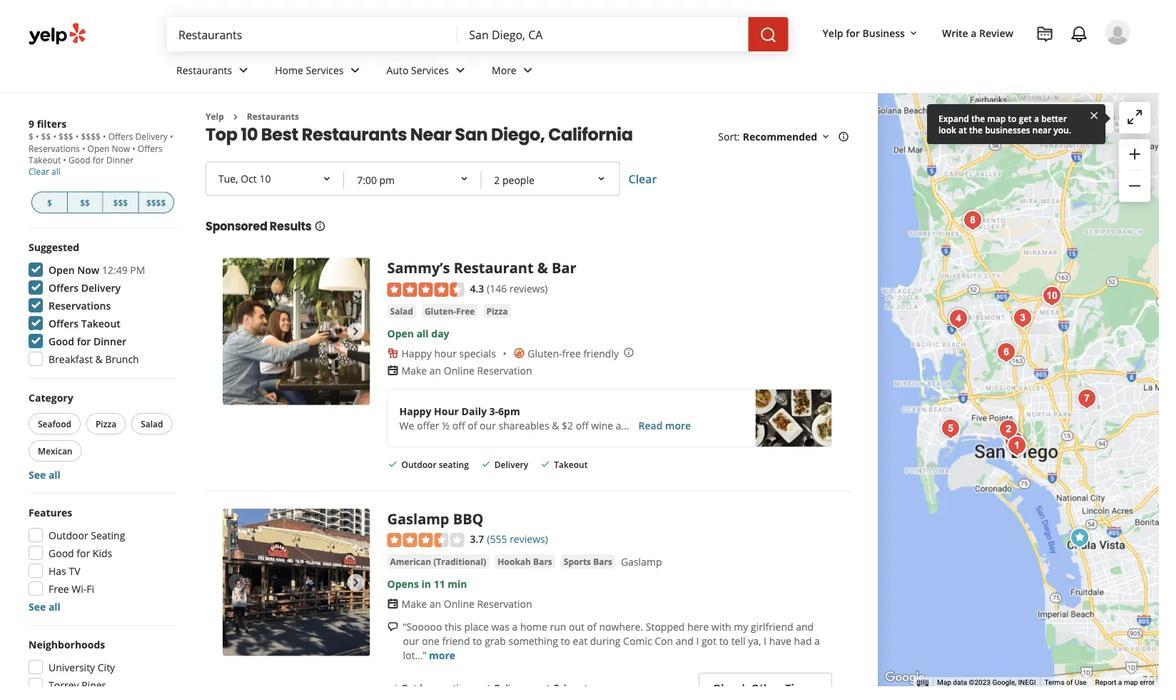 Task type: describe. For each thing, give the bounding box(es) containing it.
delivery inside group
[[81, 281, 121, 294]]

report a map error link
[[1095, 679, 1155, 687]]

see all for category
[[29, 468, 61, 481]]

all left day
[[417, 326, 429, 340]]

gluten- for free
[[528, 346, 562, 360]]

gluten- for free
[[425, 305, 456, 317]]

"sooooo
[[403, 620, 442, 633]]

report
[[1095, 679, 1117, 687]]

$$ button
[[68, 192, 103, 213]]

search
[[1004, 111, 1035, 125]]

was
[[491, 620, 510, 633]]

close image
[[1089, 109, 1100, 121]]

offers inside $ • $$ • $$$ • $$$$ • offers delivery • reservations • open now •
[[108, 131, 133, 142]]

1 make an online reservation from the top
[[402, 364, 532, 377]]

write a review
[[942, 26, 1014, 40]]

near
[[410, 122, 452, 146]]

2 vertical spatial &
[[552, 419, 559, 432]]

hookah bars link
[[495, 555, 555, 569]]

0 horizontal spatial salad button
[[131, 413, 172, 435]]

this
[[445, 620, 462, 633]]

1 vertical spatial dinner
[[93, 334, 126, 348]]

1 horizontal spatial &
[[537, 258, 548, 278]]

bars for sports bars
[[593, 556, 612, 567]]

map for moves
[[1051, 111, 1072, 125]]

16 checkmark v2 image down 16 speech v2 icon
[[387, 682, 399, 687]]

2 horizontal spatial delivery
[[495, 459, 528, 471]]

©2023
[[969, 679, 991, 687]]

happy for happy hour specials
[[402, 346, 432, 360]]

group containing neighborhoods
[[24, 637, 177, 687]]

our inside "sooooo this place was a home run out of nowhere. stopped here with my girlfriend and our one friend to grab something to eat during comic con and i got to tell ya, i have had a lot…"
[[403, 634, 419, 648]]

0 vertical spatial good
[[68, 154, 90, 166]]

see all for features
[[29, 600, 61, 614]]

0 vertical spatial pizza button
[[484, 304, 511, 318]]

sports bars button
[[561, 555, 615, 569]]

moves
[[1074, 111, 1105, 125]]

0 vertical spatial 16 info v2 image
[[838, 131, 850, 143]]

beer
[[636, 419, 658, 432]]

1 horizontal spatial pizza
[[486, 305, 508, 317]]

salad link
[[387, 304, 416, 318]]

all down the free wi-fi
[[48, 600, 61, 614]]

read more
[[639, 419, 691, 432]]

bars for hookah bars
[[533, 556, 552, 567]]

24 chevron down v2 image for more
[[519, 62, 537, 79]]

now inside group
[[77, 263, 99, 277]]

2 off from the left
[[576, 419, 589, 432]]

10
[[241, 122, 258, 146]]

delivery inside $ • $$ • $$$ • $$$$ • offers delivery • reservations • open now •
[[135, 131, 168, 142]]

a right was
[[512, 620, 518, 633]]

1 horizontal spatial restaurants
[[247, 111, 299, 122]]

map for error
[[1124, 679, 1138, 687]]

you.
[[1054, 124, 1071, 136]]

home services
[[275, 63, 344, 77]]

zoom out image
[[1126, 177, 1144, 194]]

wine
[[591, 419, 613, 432]]

friendly
[[583, 346, 619, 360]]

expand map image
[[1126, 108, 1144, 126]]

businesses
[[985, 124, 1030, 136]]

offers takeout inside group
[[49, 317, 120, 330]]

keyboard shortcuts image
[[917, 680, 929, 687]]

projects image
[[1037, 26, 1054, 43]]

(555
[[487, 533, 507, 546]]

city
[[98, 661, 115, 674]]

3.7 link
[[470, 531, 484, 547]]

better
[[1042, 112, 1067, 124]]

good for good for dinner
[[49, 334, 74, 348]]

expand the map to get a better look at the businesses near you. tooltip
[[927, 104, 1106, 144]]

in
[[422, 577, 431, 591]]

0 horizontal spatial and
[[616, 419, 634, 432]]

sammy's restaurant & bar
[[387, 258, 576, 278]]

gaslamp for gaslamp bbq
[[387, 509, 449, 529]]

1 online from the top
[[444, 364, 475, 377]]

ruby a. image
[[1105, 19, 1131, 45]]

16 happy hour specials v2 image
[[387, 348, 399, 359]]

0 vertical spatial dinner
[[106, 154, 134, 166]]

16 speech v2 image
[[387, 622, 399, 633]]

hour
[[434, 404, 459, 418]]

a right report
[[1118, 679, 1122, 687]]

specials
[[459, 346, 496, 360]]

suggested
[[29, 240, 79, 254]]

free wi-fi
[[49, 582, 94, 596]]

0 horizontal spatial &
[[95, 352, 103, 366]]

for for dinner
[[77, 334, 91, 348]]

sammy's
[[387, 258, 450, 278]]

• good for dinner
[[61, 154, 134, 166]]

sushi yorimichi image
[[992, 338, 1021, 367]]

gluten-free
[[425, 305, 475, 317]]

american (traditional) button
[[387, 555, 489, 569]]

for up $$ button
[[93, 154, 104, 166]]

restaurant
[[454, 258, 534, 278]]

Cover field
[[483, 164, 617, 196]]

0 horizontal spatial of
[[468, 419, 477, 432]]

9 filters
[[29, 117, 67, 130]]

read
[[639, 419, 663, 432]]

a right had on the right bottom of the page
[[815, 634, 820, 648]]

top
[[206, 122, 237, 146]]

hookah bars button
[[495, 555, 555, 569]]

$$ inside $ • $$ • $$$ • $$$$ • offers delivery • reservations • open now •
[[41, 131, 51, 142]]

look
[[939, 124, 956, 136]]

notifications image
[[1071, 26, 1088, 43]]

write a review link
[[937, 20, 1019, 46]]

2 an from the top
[[430, 597, 441, 611]]

0 vertical spatial restaurants link
[[165, 51, 264, 93]]

seafood button
[[29, 413, 81, 435]]

previous image for sammy's restaurant & bar
[[228, 323, 246, 340]]

tv
[[69, 564, 80, 578]]

search image
[[760, 26, 777, 44]]

diego,
[[491, 122, 545, 146]]

pizza button inside group
[[86, 413, 126, 435]]

all down mexican button
[[48, 468, 61, 481]]

group containing category
[[26, 390, 177, 482]]

open all day
[[387, 326, 449, 340]]

happy hour specials
[[402, 346, 496, 360]]

$ • $$ • $$$ • $$$$ • offers delivery • reservations • open now •
[[29, 131, 173, 154]]

opens in 11 min
[[387, 577, 467, 591]]

2 vertical spatial and
[[676, 634, 694, 648]]

0 horizontal spatial free
[[49, 582, 69, 596]]

sponsored
[[206, 218, 267, 234]]

$$$$ inside $ • $$ • $$$ • $$$$ • offers delivery • reservations • open now •
[[81, 131, 101, 142]]

9
[[29, 117, 34, 130]]

map for to
[[987, 112, 1006, 124]]

next image for gaslamp bbq
[[347, 574, 364, 591]]

category
[[29, 391, 73, 404]]

to left 'tell' in the bottom right of the page
[[719, 634, 729, 648]]

chef jun image
[[944, 305, 973, 333]]

khan's cave asian tavern & grill image
[[1038, 282, 1067, 311]]

red sea ethiopian restaurant image
[[1073, 385, 1102, 413]]

2 horizontal spatial takeout
[[554, 459, 588, 471]]

services for auto services
[[411, 63, 449, 77]]

24 chevron down v2 image for home services
[[347, 62, 364, 79]]

24 chevron down v2 image for restaurants
[[235, 62, 252, 79]]

2 online from the top
[[444, 597, 475, 611]]

bar
[[552, 258, 576, 278]]

day
[[431, 326, 449, 340]]

kids
[[93, 546, 112, 560]]

a inside expand the map to get a better look at the businesses near you.
[[1034, 112, 1039, 124]]

open for open all day
[[387, 326, 414, 340]]

Near text field
[[469, 26, 737, 42]]

university
[[49, 661, 95, 674]]

services for home services
[[306, 63, 344, 77]]

3.7
[[470, 533, 484, 546]]

1 off from the left
[[452, 419, 465, 432]]

2 16 reservation v2 image from the top
[[387, 598, 399, 610]]

offers delivery
[[49, 281, 121, 294]]

6pm
[[498, 404, 520, 418]]

glasses
[[660, 419, 694, 432]]

slideshow element for sammy's restaurant & bar
[[223, 258, 370, 405]]

1 vertical spatial 16 info v2 image
[[314, 220, 326, 232]]

seafood
[[38, 418, 71, 430]]

has
[[49, 564, 66, 578]]

during
[[590, 634, 621, 648]]

gaslamp bbq link
[[387, 509, 484, 529]]

had
[[794, 634, 812, 648]]

review
[[979, 26, 1014, 40]]

inegi
[[1018, 679, 1036, 687]]

more link
[[429, 648, 455, 662]]

error
[[1140, 679, 1155, 687]]

1 vertical spatial and
[[796, 620, 814, 633]]

$$ inside button
[[80, 197, 90, 208]]

1 horizontal spatial more
[[665, 419, 691, 432]]

mexican button
[[29, 440, 82, 462]]

16 checkmark v2 image for 16 checkmark v2 icon under 16 speech v2 icon
[[540, 682, 551, 687]]

1 vertical spatial restaurants link
[[247, 111, 299, 122]]

eat
[[573, 634, 588, 648]]

1 horizontal spatial salad button
[[387, 304, 416, 318]]

1 horizontal spatial salad
[[390, 305, 413, 317]]

16 checkmark v2 image for delivery
[[480, 459, 492, 470]]

previous image for gaslamp bbq
[[228, 574, 246, 591]]

good for good for kids
[[49, 546, 74, 560]]

home services link
[[264, 51, 375, 93]]

0 vertical spatial takeout
[[29, 154, 61, 166]]

offers up good for dinner
[[49, 317, 79, 330]]

san
[[455, 122, 488, 146]]

1 horizontal spatial our
[[480, 419, 496, 432]]

11
[[434, 577, 445, 591]]

brunch
[[105, 352, 139, 366]]

run
[[550, 620, 566, 633]]

yelp for business
[[823, 26, 905, 40]]

$$$ inside button
[[113, 197, 128, 208]]

best
[[261, 122, 298, 146]]

offers right • good for dinner
[[138, 142, 163, 154]]

slideshow element for gaslamp bbq
[[223, 509, 370, 657]]

0 horizontal spatial gaslamp bbq image
[[223, 509, 370, 657]]

open inside $ • $$ • $$$ • $$$$ • offers delivery • reservations • open now •
[[87, 142, 109, 154]]

gluten-free friendly
[[528, 346, 619, 360]]

reservations inside group
[[49, 299, 111, 312]]

3.7 star rating image
[[387, 533, 464, 547]]

next image for sammy's restaurant & bar
[[347, 323, 364, 340]]

daily
[[462, 404, 487, 418]]

features
[[29, 506, 72, 519]]

1 vertical spatial more
[[429, 648, 455, 662]]



Task type: locate. For each thing, give the bounding box(es) containing it.
16 chevron down v2 image inside recommended "popup button"
[[820, 131, 832, 143]]

Find text field
[[178, 26, 446, 42]]

open inside group
[[49, 263, 75, 277]]

dobson's bar & restaurant image
[[1000, 427, 1029, 455]]

1 see all from the top
[[29, 468, 61, 481]]

1 vertical spatial our
[[403, 634, 419, 648]]

None search field
[[167, 17, 791, 51]]

off right the '$2' on the left of page
[[576, 419, 589, 432]]

2 see from the top
[[29, 600, 46, 614]]

havana 1920 image
[[1003, 432, 1032, 460]]

2 24 chevron down v2 image from the left
[[519, 62, 537, 79]]

bars right sports
[[593, 556, 612, 567]]

fi
[[87, 582, 94, 596]]

see all button down the free wi-fi
[[29, 600, 61, 614]]

offers takeout up good for dinner
[[49, 317, 120, 330]]

terms
[[1045, 679, 1065, 687]]

$$$ button
[[103, 192, 139, 213]]

dinner up brunch on the bottom
[[93, 334, 126, 348]]

see all button for category
[[29, 468, 61, 481]]

1 reservation from the top
[[477, 364, 532, 377]]

0 horizontal spatial gaslamp
[[387, 509, 449, 529]]

1 vertical spatial make
[[402, 597, 427, 611]]

24 chevron down v2 image for auto services
[[452, 62, 469, 79]]

1 see from the top
[[29, 468, 46, 481]]

see all button down mexican button
[[29, 468, 61, 481]]

24 chevron down v2 image
[[235, 62, 252, 79], [347, 62, 364, 79]]

next image
[[347, 323, 364, 340], [347, 574, 364, 591]]

16 checkmark v2 image for outdoor seating 16 checkmark v2 icon
[[540, 459, 551, 470]]

clear button
[[629, 171, 657, 186]]

2 horizontal spatial of
[[1066, 679, 1073, 687]]

4.3 star rating image
[[387, 283, 464, 297]]

breakfast
[[49, 352, 93, 366]]

services right auto
[[411, 63, 449, 77]]

make
[[402, 364, 427, 377], [402, 597, 427, 611]]

yelp for business button
[[817, 20, 925, 46]]

happy up the 'we'
[[399, 404, 431, 418]]

0 horizontal spatial $$$$
[[81, 131, 101, 142]]

clear all link
[[29, 166, 61, 177]]

gaslamp for gaslamp
[[621, 555, 662, 569]]

takeout inside group
[[81, 317, 120, 330]]

for inside button
[[846, 26, 860, 40]]

reviews) up hookah bars
[[510, 533, 548, 546]]

for left 'business'
[[846, 26, 860, 40]]

google image
[[882, 669, 929, 687]]

16 chevron right v2 image
[[230, 111, 241, 123]]

bars right hookah
[[533, 556, 552, 567]]

1 none field from the left
[[178, 26, 446, 42]]

0 vertical spatial offers takeout
[[29, 142, 163, 166]]

1 horizontal spatial and
[[676, 634, 694, 648]]

none field find
[[178, 26, 446, 42]]

harmony cuisine 2b1 image
[[1009, 304, 1037, 333]]

group containing features
[[24, 505, 177, 614]]

0 horizontal spatial restaurants
[[176, 63, 232, 77]]

0 horizontal spatial $$
[[41, 131, 51, 142]]

1 horizontal spatial off
[[576, 419, 589, 432]]

wi-
[[72, 582, 87, 596]]

hookah
[[498, 556, 531, 567]]

0 vertical spatial salad button
[[387, 304, 416, 318]]

a
[[971, 26, 977, 40], [1034, 112, 1039, 124], [512, 620, 518, 633], [815, 634, 820, 648], [1118, 679, 1122, 687]]

outdoor for outdoor seating
[[402, 459, 437, 471]]

group
[[1119, 139, 1151, 202], [24, 240, 177, 370], [26, 390, 177, 482], [24, 505, 177, 614], [24, 637, 177, 687]]

0 vertical spatial gluten-
[[425, 305, 456, 317]]

2 horizontal spatial restaurants
[[302, 122, 407, 146]]

0 horizontal spatial our
[[403, 634, 419, 648]]

restaurants up yelp link
[[176, 63, 232, 77]]

0 vertical spatial delivery
[[135, 131, 168, 142]]

american (traditional) link
[[387, 555, 489, 569]]

& down good for dinner
[[95, 352, 103, 366]]

&
[[537, 258, 548, 278], [95, 352, 103, 366], [552, 419, 559, 432]]

0 vertical spatial make
[[402, 364, 427, 377]]

clear for clear
[[629, 171, 657, 186]]

map region
[[745, 0, 1159, 687]]

pizza link
[[484, 304, 511, 318]]

more right read
[[665, 419, 691, 432]]

reservation for first 16 reservation v2 icon
[[477, 364, 532, 377]]

1 16 reservation v2 image from the top
[[387, 365, 399, 376]]

off
[[452, 419, 465, 432], [576, 419, 589, 432]]

2 horizontal spatial and
[[796, 620, 814, 633]]

results
[[270, 218, 312, 234]]

16 chevron down v2 image right the recommended at the right of the page
[[820, 131, 832, 143]]

an
[[430, 364, 441, 377], [430, 597, 441, 611]]

1 bars from the left
[[533, 556, 552, 567]]

16 chevron down v2 image for recommended
[[820, 131, 832, 143]]

1 24 chevron down v2 image from the left
[[235, 62, 252, 79]]

i left got
[[696, 634, 699, 648]]

16 reservation v2 image down opens
[[387, 598, 399, 610]]

1 vertical spatial of
[[587, 620, 597, 633]]

free
[[562, 346, 581, 360]]

all up $ button
[[51, 166, 61, 177]]

restaurants inside business categories element
[[176, 63, 232, 77]]

$$$$ button
[[139, 192, 174, 213]]

$$$ inside $ • $$ • $$$ • $$$$ • offers delivery • reservations • open now •
[[59, 131, 73, 142]]

1 vertical spatial delivery
[[81, 281, 121, 294]]

1 vertical spatial previous image
[[228, 574, 246, 591]]

min
[[448, 577, 467, 591]]

write
[[942, 26, 968, 40]]

offers takeout
[[29, 142, 163, 166], [49, 317, 120, 330]]

american
[[390, 556, 431, 567]]

see all down the free wi-fi
[[29, 600, 61, 614]]

clear
[[29, 166, 49, 177], [629, 171, 657, 186]]

see up neighborhoods
[[29, 600, 46, 614]]

2 slideshow element from the top
[[223, 509, 370, 657]]

a right "write"
[[971, 26, 977, 40]]

happy hour daily 3-6pm
[[399, 404, 520, 418]]

and left beer
[[616, 419, 634, 432]]

open up $$ button
[[87, 142, 109, 154]]

Select a date text field
[[207, 163, 344, 194]]

got
[[702, 634, 717, 648]]

see for features
[[29, 600, 46, 614]]

grab
[[485, 634, 506, 648]]

sammy's restaurant & bar image
[[1066, 524, 1094, 553]]

16 chevron down v2 image
[[908, 28, 919, 39], [820, 131, 832, 143]]

1 vertical spatial offers takeout
[[49, 317, 120, 330]]

bbq
[[453, 509, 484, 529]]

to down the place
[[473, 634, 482, 648]]

0 vertical spatial more
[[665, 419, 691, 432]]

see
[[29, 468, 46, 481], [29, 600, 46, 614]]

1 vertical spatial $
[[47, 197, 52, 208]]

1 horizontal spatial open
[[87, 142, 109, 154]]

see for category
[[29, 468, 46, 481]]

of right out
[[587, 620, 597, 633]]

to inside expand the map to get a better look at the businesses near you.
[[1008, 112, 1017, 124]]

0 vertical spatial $
[[29, 131, 33, 142]]

breakfast & brunch
[[49, 352, 139, 366]]

for down outdoor seating
[[77, 546, 90, 560]]

salad button
[[387, 304, 416, 318], [131, 413, 172, 435]]

24 chevron down v2 image left home
[[235, 62, 252, 79]]

gluten- right '16 gluten free v2' "icon"
[[528, 346, 562, 360]]

free
[[456, 305, 475, 317], [49, 582, 69, 596]]

0 horizontal spatial gluten-
[[425, 305, 456, 317]]

outdoor inside group
[[49, 529, 88, 542]]

place
[[464, 620, 489, 633]]

see all button for features
[[29, 600, 61, 614]]

1 horizontal spatial $$$$
[[146, 197, 166, 208]]

gluten- up day
[[425, 305, 456, 317]]

0 horizontal spatial bars
[[533, 556, 552, 567]]

1 vertical spatial make an online reservation
[[402, 597, 532, 611]]

1 horizontal spatial $$
[[80, 197, 90, 208]]

open down suggested
[[49, 263, 75, 277]]

open
[[87, 142, 109, 154], [49, 263, 75, 277], [387, 326, 414, 340]]

0 vertical spatial gaslamp
[[387, 509, 449, 529]]

$$$ down filters
[[59, 131, 73, 142]]

1 vertical spatial reviews)
[[510, 533, 548, 546]]

see all down mexican button
[[29, 468, 61, 481]]

2 24 chevron down v2 image from the left
[[347, 62, 364, 79]]

0 vertical spatial $$$$
[[81, 131, 101, 142]]

1 an from the top
[[430, 364, 441, 377]]

24 chevron down v2 image inside restaurants link
[[235, 62, 252, 79]]

delivery up $$$$ button
[[135, 131, 168, 142]]

our up lot…"
[[403, 634, 419, 648]]

yelp for yelp for business
[[823, 26, 843, 40]]

0 horizontal spatial map
[[987, 112, 1006, 124]]

16 chevron down v2 image for yelp for business
[[908, 28, 919, 39]]

16 gluten free v2 image
[[514, 348, 525, 359]]

1 vertical spatial an
[[430, 597, 441, 611]]

1 horizontal spatial 24 chevron down v2 image
[[347, 62, 364, 79]]

1 services from the left
[[306, 63, 344, 77]]

make down opens
[[402, 597, 427, 611]]

1 vertical spatial see
[[29, 600, 46, 614]]

to left eat
[[561, 634, 570, 648]]

16 checkmark v2 image
[[387, 459, 399, 470], [480, 459, 492, 470], [387, 682, 399, 687]]

online
[[444, 364, 475, 377], [444, 597, 475, 611]]

16 reservation v2 image
[[387, 365, 399, 376], [387, 598, 399, 610]]

2 services from the left
[[411, 63, 449, 77]]

for up breakfast & brunch
[[77, 334, 91, 348]]

map right as
[[1051, 111, 1072, 125]]

1 vertical spatial 16 reservation v2 image
[[387, 598, 399, 610]]

now up the $$$ button
[[112, 142, 130, 154]]

dinner up the $$$ button
[[106, 154, 134, 166]]

$$$$
[[81, 131, 101, 142], [146, 197, 166, 208]]

1 horizontal spatial now
[[112, 142, 130, 154]]

expand
[[939, 112, 969, 124]]

seating
[[439, 459, 469, 471]]

$$$$ inside $$$$ button
[[146, 197, 166, 208]]

delivery
[[135, 131, 168, 142], [81, 281, 121, 294], [495, 459, 528, 471]]

reservations
[[29, 142, 80, 154], [49, 299, 111, 312]]

terms of use link
[[1045, 679, 1087, 687]]

comic
[[623, 634, 652, 648]]

offers takeout up $$ button
[[29, 142, 163, 166]]

outdoor for outdoor seating
[[49, 529, 88, 542]]

pm
[[130, 263, 145, 277]]

a inside "link"
[[971, 26, 977, 40]]

outdoor left seating at left bottom
[[402, 459, 437, 471]]

dinner
[[106, 154, 134, 166], [93, 334, 126, 348]]

2 vertical spatial delivery
[[495, 459, 528, 471]]

reservation for 2nd 16 reservation v2 icon from the top of the page
[[477, 597, 532, 611]]

2 bars from the left
[[593, 556, 612, 567]]

16 checkmark v2 image down grab
[[480, 682, 492, 687]]

free inside 'button'
[[456, 305, 475, 317]]

as
[[1038, 111, 1048, 125]]

pizza button right the seafood button at the bottom of the page
[[86, 413, 126, 435]]

chef jun image
[[944, 305, 973, 333]]

2 vertical spatial takeout
[[554, 459, 588, 471]]

$ for $
[[47, 197, 52, 208]]

sponsored results
[[206, 218, 312, 234]]

24 chevron down v2 image
[[452, 62, 469, 79], [519, 62, 537, 79]]

0 horizontal spatial 16 info v2 image
[[314, 220, 326, 232]]

1 vertical spatial happy
[[399, 404, 431, 418]]

1 vertical spatial takeout
[[81, 317, 120, 330]]

16 chevron down v2 image inside yelp for business button
[[908, 28, 919, 39]]

open for open now 12:49 pm
[[49, 263, 75, 277]]

happy for happy hour daily 3-6pm
[[399, 404, 431, 418]]

16 reservation v2 image down 16 happy hour specials v2 icon
[[387, 365, 399, 376]]

restaurants link up yelp link
[[165, 51, 264, 93]]

takeout up good for dinner
[[81, 317, 120, 330]]

16 checkmark v2 image for outdoor seating
[[387, 459, 399, 470]]

(555 reviews)
[[487, 533, 548, 546]]

google,
[[993, 679, 1016, 687]]

0 horizontal spatial i
[[696, 634, 699, 648]]

make down open all day
[[402, 364, 427, 377]]

recommended
[[743, 130, 817, 143]]

none field up home services
[[178, 26, 446, 42]]

& left bar
[[537, 258, 548, 278]]

0 horizontal spatial now
[[77, 263, 99, 277]]

24 chevron down v2 image inside the 'home services' link
[[347, 62, 364, 79]]

0 vertical spatial outdoor
[[402, 459, 437, 471]]

reservations inside $ • $$ • $$$ • $$$$ • offers delivery • reservations • open now •
[[29, 142, 80, 154]]

2 previous image from the top
[[228, 574, 246, 591]]

0 horizontal spatial open
[[49, 263, 75, 277]]

delivery down open now 12:49 pm
[[81, 281, 121, 294]]

$ inside button
[[47, 197, 52, 208]]

restaurants right 16 chevron right v2 image
[[247, 111, 299, 122]]

gluten- inside 'button'
[[425, 305, 456, 317]]

24 chevron down v2 image right more
[[519, 62, 537, 79]]

for for business
[[846, 26, 860, 40]]

$ inside $ • $$ • $$$ • $$$$ • offers delivery • reservations • open now •
[[29, 131, 33, 142]]

daru indian gastropub image
[[959, 206, 987, 235]]

1 vertical spatial gaslamp
[[621, 555, 662, 569]]

yelp inside button
[[823, 26, 843, 40]]

0 horizontal spatial salad
[[141, 418, 163, 430]]

1 vertical spatial reservation
[[477, 597, 532, 611]]

1 vertical spatial pizza
[[96, 418, 116, 430]]

2 next image from the top
[[347, 574, 364, 591]]

make an online reservation down specials
[[402, 364, 532, 377]]

american (traditional)
[[390, 556, 486, 567]]

0 vertical spatial gaslamp bbq image
[[1004, 433, 1032, 461]]

zoom in image
[[1126, 146, 1144, 163]]

1 slideshow element from the top
[[223, 258, 370, 405]]

and up had on the right bottom of the page
[[796, 620, 814, 633]]

2 none field from the left
[[469, 26, 737, 42]]

open up 16 happy hour specials v2 icon
[[387, 326, 414, 340]]

outdoor
[[402, 459, 437, 471], [49, 529, 88, 542]]

gaslamp bbq image
[[1004, 433, 1032, 461], [223, 509, 370, 657]]

of inside "sooooo this place was a home run out of nowhere. stopped here with my girlfriend and our one friend to grab something to eat during comic con and i got to tell ya, i have had a lot…"
[[587, 620, 597, 633]]

neighborhoods
[[29, 638, 105, 651]]

2 make from the top
[[402, 597, 427, 611]]

1 i from the left
[[696, 634, 699, 648]]

of down daily
[[468, 419, 477, 432]]

0 horizontal spatial $
[[29, 131, 33, 142]]

home
[[520, 620, 547, 633]]

offers down open now 12:49 pm
[[49, 281, 79, 294]]

0 vertical spatial $$$
[[59, 131, 73, 142]]

open now 12:49 pm
[[49, 263, 145, 277]]

1 see all button from the top
[[29, 468, 61, 481]]

1 vertical spatial $$$$
[[146, 197, 166, 208]]

1 horizontal spatial gaslamp bbq image
[[1004, 433, 1032, 461]]

an down 11
[[430, 597, 441, 611]]

1 vertical spatial reservations
[[49, 299, 111, 312]]

1 vertical spatial yelp
[[206, 111, 224, 122]]

None field
[[178, 26, 446, 42], [469, 26, 737, 42]]

16 checkmark v2 image right seating at left bottom
[[480, 459, 492, 470]]

sort:
[[718, 130, 740, 143]]

0 vertical spatial reviews)
[[510, 282, 548, 295]]

group containing suggested
[[24, 240, 177, 370]]

& left the '$2' on the left of page
[[552, 419, 559, 432]]

see all button
[[29, 468, 61, 481], [29, 600, 61, 614]]

0 horizontal spatial none field
[[178, 26, 446, 42]]

24 chevron down v2 image inside more link
[[519, 62, 537, 79]]

2 see all from the top
[[29, 600, 61, 614]]

1 vertical spatial next image
[[347, 574, 364, 591]]

0 vertical spatial see
[[29, 468, 46, 481]]

1 horizontal spatial bars
[[593, 556, 612, 567]]

2 reservation from the top
[[477, 597, 532, 611]]

16 checkmark v2 image
[[540, 459, 551, 470], [480, 682, 492, 687], [540, 682, 551, 687]]

pizza button
[[484, 304, 511, 318], [86, 413, 126, 435]]

1 vertical spatial slideshow element
[[223, 509, 370, 657]]

0 vertical spatial an
[[430, 364, 441, 377]]

0 vertical spatial and
[[616, 419, 634, 432]]

yelp for yelp link
[[206, 111, 224, 122]]

delivery down 'shareables'
[[495, 459, 528, 471]]

$ for $ • $$ • $$$ • $$$$ • offers delivery • reservations • open now •
[[29, 131, 33, 142]]

1 next image from the top
[[347, 323, 364, 340]]

0 vertical spatial 16 reservation v2 image
[[387, 365, 399, 376]]

16 checkmark v2 image down something
[[540, 682, 551, 687]]

my
[[734, 620, 748, 633]]

to left the get
[[1008, 112, 1017, 124]]

24 chevron down v2 image inside 'auto services' link
[[452, 62, 469, 79]]

1 vertical spatial now
[[77, 263, 99, 277]]

expand the map to get a better look at the businesses near you.
[[939, 112, 1071, 136]]

top 10 best restaurants near san diego, california
[[206, 122, 633, 146]]

use
[[1075, 679, 1087, 687]]

0 vertical spatial slideshow element
[[223, 258, 370, 405]]

seating
[[91, 529, 125, 542]]

map left error
[[1124, 679, 1138, 687]]

(146
[[487, 282, 507, 295]]

24 chevron down v2 image right the auto services
[[452, 62, 469, 79]]

gaslamp bbq image inside map region
[[1004, 433, 1032, 461]]

0 vertical spatial of
[[468, 419, 477, 432]]

make an online reservation down min
[[402, 597, 532, 611]]

$$$ right $$ button
[[113, 197, 128, 208]]

2 i from the left
[[764, 634, 767, 648]]

good right clear all link
[[68, 154, 90, 166]]

recommended button
[[743, 130, 832, 143]]

user actions element
[[811, 18, 1151, 106]]

0 horizontal spatial pizza
[[96, 418, 116, 430]]

lot…"
[[403, 648, 426, 662]]

outdoor seating
[[402, 459, 469, 471]]

clear down california
[[629, 171, 657, 186]]

24 chevron down v2 image left auto
[[347, 62, 364, 79]]

our down 3-
[[480, 419, 496, 432]]

0 horizontal spatial 24 chevron down v2 image
[[452, 62, 469, 79]]

good
[[68, 154, 90, 166], [49, 334, 74, 348], [49, 546, 74, 560]]

0 vertical spatial happy
[[402, 346, 432, 360]]

restaurants link right 16 chevron right v2 image
[[247, 111, 299, 122]]

none field near
[[469, 26, 737, 42]]

16 info v2 image
[[838, 131, 850, 143], [314, 220, 326, 232]]

1 make from the top
[[402, 364, 427, 377]]

1 previous image from the top
[[228, 323, 246, 340]]

online down min
[[444, 597, 475, 611]]

good up breakfast
[[49, 334, 74, 348]]

2 vertical spatial of
[[1066, 679, 1073, 687]]

jimmy's famous american tavern image
[[937, 415, 965, 443]]

0 vertical spatial &
[[537, 258, 548, 278]]

here
[[687, 620, 709, 633]]

bars inside sports bars button
[[593, 556, 612, 567]]

of left the use
[[1066, 679, 1073, 687]]

next image left open all day
[[347, 323, 364, 340]]

$$$$ right the $$$ button
[[146, 197, 166, 208]]

$ button
[[31, 192, 68, 213]]

reservation
[[477, 364, 532, 377], [477, 597, 532, 611]]

i right ya,
[[764, 634, 767, 648]]

free down "4.3"
[[456, 305, 475, 317]]

next image left opens
[[347, 574, 364, 591]]

slideshow element
[[223, 258, 370, 405], [223, 509, 370, 657]]

0 vertical spatial salad
[[390, 305, 413, 317]]

$ down the 9
[[29, 131, 33, 142]]

reservations down filters
[[29, 142, 80, 154]]

0 horizontal spatial yelp
[[206, 111, 224, 122]]

business categories element
[[165, 51, 1131, 93]]

Time field
[[346, 164, 480, 196]]

1 24 chevron down v2 image from the left
[[452, 62, 469, 79]]

0 vertical spatial open
[[87, 142, 109, 154]]

bars inside hookah bars button
[[533, 556, 552, 567]]

now inside $ • $$ • $$$ • $$$$ • offers delivery • reservations • open now •
[[112, 142, 130, 154]]

reservations down 'offers delivery'
[[49, 299, 111, 312]]

16 checkmark v2 image left outdoor seating
[[387, 459, 399, 470]]

1 horizontal spatial gluten-
[[528, 346, 562, 360]]

clear for clear all
[[29, 166, 49, 177]]

has tv
[[49, 564, 80, 578]]

0 horizontal spatial takeout
[[29, 154, 61, 166]]

$$$$ up • good for dinner
[[81, 131, 101, 142]]

all
[[51, 166, 61, 177], [417, 326, 429, 340], [48, 468, 61, 481], [48, 600, 61, 614]]

an down hour
[[430, 364, 441, 377]]

2 make an online reservation from the top
[[402, 597, 532, 611]]

filters
[[37, 117, 67, 130]]

16 checkmark v2 image down we offer ½ off of our shareables & $2 off wine and beer glasses
[[540, 459, 551, 470]]

nowhere.
[[599, 620, 643, 633]]

1 horizontal spatial outdoor
[[402, 459, 437, 471]]

bars
[[533, 556, 552, 567], [593, 556, 612, 567]]

1 vertical spatial $$$
[[113, 197, 128, 208]]

good up has tv
[[49, 546, 74, 560]]

2 see all button from the top
[[29, 600, 61, 614]]

reservation down '16 gluten free v2' "icon"
[[477, 364, 532, 377]]

1 horizontal spatial free
[[456, 305, 475, 317]]

for for kids
[[77, 546, 90, 560]]

ristorante illando image
[[994, 415, 1023, 444]]

$$ down 9 filters
[[41, 131, 51, 142]]

1 horizontal spatial clear
[[629, 171, 657, 186]]

$2
[[562, 419, 573, 432]]

sammy's restaurant & bar image
[[223, 258, 370, 405]]

previous image
[[228, 323, 246, 340], [228, 574, 246, 591]]

takeout down 9 filters
[[29, 154, 61, 166]]

map inside expand the map to get a better look at the businesses near you.
[[987, 112, 1006, 124]]

gaslamp bbq
[[387, 509, 484, 529]]

pizza inside group
[[96, 418, 116, 430]]

info icon image
[[623, 347, 635, 358], [623, 347, 635, 358]]

free down 'has'
[[49, 582, 69, 596]]

0 vertical spatial now
[[112, 142, 130, 154]]



Task type: vqa. For each thing, say whether or not it's contained in the screenshot.
M.'s 1 Review
no



